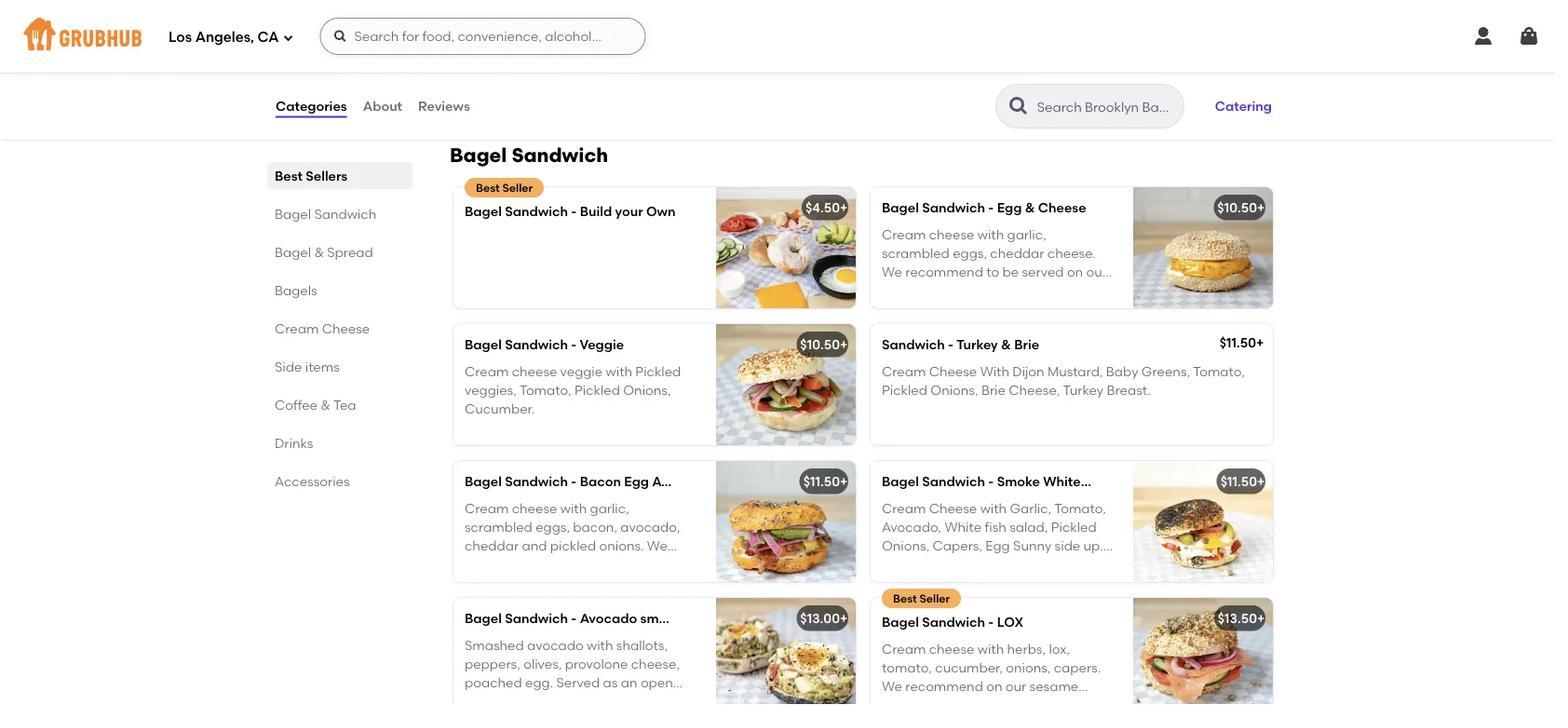 Task type: describe. For each thing, give the bounding box(es) containing it.
& inside coffee & tea tab
[[321, 397, 331, 413]]

bagel sandwich - veggie
[[465, 337, 624, 353]]

1 horizontal spatial white
[[1044, 474, 1081, 490]]

$10.50 + for cream cheese veggie with pickled veggies, tomato, pickled onions, cucumber.
[[801, 337, 848, 353]]

sandwich down best seller at the bottom
[[923, 615, 986, 630]]

1 vertical spatial avocado
[[580, 611, 637, 627]]

angeles,
[[195, 29, 254, 46]]

best seller bagel sandwich - build your own
[[465, 181, 676, 220]]

bagels tab
[[275, 280, 405, 300]]

- for smoke
[[989, 474, 994, 490]]

bagel sandwich - bacon egg avocado & cheese
[[465, 474, 772, 490]]

be
[[1003, 264, 1019, 280]]

bagel sandwich - avocado smash image
[[716, 598, 856, 705]]

recommend inside "cream cheese with herbs, lox, tomato, cucumber, onions, capers. we recommend on our sesame bagel."
[[906, 679, 984, 695]]

bagel sandwich - lox
[[882, 615, 1024, 630]]

$10.50 + for cream cheese with garlic, scrambled eggs, cheddar cheese. we recommend to be served on our everything bagel
[[1218, 200, 1266, 216]]

Search Brooklyn Bagel Bakery search field
[[1036, 98, 1178, 116]]

onions,
[[1006, 660, 1051, 676]]

bagel sandwich - lox image
[[1134, 598, 1274, 705]]

0 vertical spatial bagel sandwich
[[450, 144, 609, 167]]

recommend inside cream cheese with garlic, scrambled eggs, cheddar cheese. we recommend to be served on our everything bagel
[[906, 264, 984, 280]]

veggie
[[560, 363, 603, 379]]

eggs,
[[953, 245, 988, 261]]

reviews button
[[417, 73, 471, 140]]

garlic,
[[1008, 226, 1047, 242]]

latte
[[463, 45, 497, 61]]

cheese up garlic,
[[1039, 200, 1087, 216]]

veggies,
[[465, 382, 517, 398]]

bagel inside bagel sandwich tab
[[275, 206, 311, 222]]

cheese,
[[631, 656, 680, 672]]

cream cheese with dijon mustard, baby greens, tomato, pickled onions, brie cheese, turkey breast.
[[882, 363, 1246, 398]]

egg inside cream cheese with garlic, tomato, avocado, white fish salad, pickled onions, capers, egg sunny side up. we recommend in our everything bagel
[[986, 538, 1011, 554]]

12 oz with 2 shots of espresso
[[463, 71, 643, 87]]

items
[[305, 359, 340, 375]]

cream cheese with herbs, lox, tomato, cucumber, onions, capers. we recommend on our sesame bagel.
[[882, 641, 1101, 705]]

oz
[[478, 71, 492, 87]]

sandwich up avocado,
[[923, 474, 986, 490]]

$13.50 +
[[1218, 611, 1266, 627]]

up.
[[1084, 538, 1104, 554]]

cheese,
[[1009, 382, 1061, 398]]

coffee & tea
[[275, 397, 356, 413]]

ca
[[258, 29, 279, 46]]

- for bacon
[[571, 474, 577, 490]]

peppers,
[[465, 656, 521, 672]]

egg.
[[525, 675, 553, 691]]

cream cheese veggie with pickled veggies, tomato, pickled onions, cucumber.
[[465, 363, 681, 417]]

greens,
[[1142, 363, 1191, 379]]

smashed
[[465, 637, 524, 653]]

our inside cream cheese with garlic, tomato, avocado, white fish salad, pickled onions, capers, egg sunny side up. we recommend in our everything bagel
[[1001, 557, 1022, 573]]

cream cheese
[[275, 320, 370, 336]]

open
[[641, 675, 673, 691]]

dijon
[[1013, 363, 1045, 379]]

bacon
[[580, 474, 621, 490]]

bagel sandwich - smoke white fish salad
[[882, 474, 1149, 490]]

shallots,
[[617, 637, 668, 653]]

drinks tab
[[275, 433, 405, 453]]

sandwich.
[[496, 694, 560, 705]]

cheese for cream cheese with dijon mustard, baby greens, tomato, pickled onions, brie cheese, turkey breast.
[[929, 363, 978, 379]]

main navigation navigation
[[0, 0, 1556, 73]]

sesame
[[1030, 679, 1079, 695]]

as
[[603, 675, 618, 691]]

$4.50 +
[[806, 200, 848, 216]]

cream for bagel sandwich - lox
[[882, 641, 926, 657]]

best for best sellers
[[275, 168, 303, 184]]

$10.50 for cream cheese veggie with pickled veggies, tomato, pickled onions, cucumber.
[[801, 337, 840, 353]]

with for bagel sandwich - avocado smash
[[587, 637, 613, 653]]

Search for food, convenience, alcohol... search field
[[320, 18, 646, 55]]

sandwich up avocado
[[505, 611, 568, 627]]

- down 'everything'
[[949, 337, 954, 353]]

pickled right veggie
[[636, 363, 681, 379]]

we inside cream cheese with garlic, scrambled eggs, cheddar cheese. we recommend to be served on our everything bagel
[[882, 264, 903, 280]]

best sellers tab
[[275, 166, 405, 185]]

sunny
[[1014, 538, 1052, 554]]

cheese for bagel sandwich -  egg & cheese
[[929, 226, 975, 242]]

cream for bagel sandwich -  egg & cheese
[[882, 226, 926, 242]]

tomato, inside cream cheese veggie with pickled veggies, tomato, pickled onions, cucumber.
[[520, 382, 572, 398]]

with for latte
[[495, 71, 522, 87]]

salad
[[1113, 474, 1149, 490]]

with for bagel sandwich - smoke white fish salad
[[981, 500, 1007, 516]]

bagel sandwich inside tab
[[275, 206, 377, 222]]

sandwich up best seller bagel sandwich - build your own
[[512, 144, 609, 167]]

shots
[[535, 71, 569, 87]]

$13.00 +
[[801, 611, 848, 627]]

sandwich - turkey & brie
[[882, 337, 1040, 353]]

cheese for bagel sandwich - lox
[[929, 641, 975, 657]]

capers.
[[1054, 660, 1101, 676]]

$10.50 for cream cheese with garlic, scrambled eggs, cheddar cheese. we recommend to be served on our everything bagel
[[1218, 200, 1258, 216]]

- for lox
[[989, 615, 994, 630]]

turkey inside "cream cheese with dijon mustard, baby greens, tomato, pickled onions, brie cheese, turkey breast."
[[1064, 382, 1104, 398]]

to
[[987, 264, 1000, 280]]

provolone
[[565, 656, 628, 672]]

cream cheese tab
[[275, 319, 405, 338]]

sellers
[[306, 168, 348, 184]]

1 horizontal spatial avocado
[[652, 474, 710, 490]]

lox
[[997, 615, 1024, 630]]

served
[[1022, 264, 1064, 280]]

herbs,
[[1008, 641, 1046, 657]]

fish
[[985, 519, 1007, 535]]

drinks
[[275, 435, 313, 451]]

cream for bagel sandwich - veggie
[[465, 363, 509, 379]]

1 horizontal spatial svg image
[[1473, 25, 1495, 48]]

we inside smashed avocado with shallots, peppers, olives, provolone cheese, poached egg. served as an open face sandwich. we recommend
[[563, 694, 584, 705]]

lox,
[[1049, 641, 1070, 657]]

seller for best seller
[[920, 592, 950, 605]]

2 horizontal spatial svg image
[[1519, 25, 1541, 48]]

we inside cream cheese with garlic, tomato, avocado, white fish salad, pickled onions, capers, egg sunny side up. we recommend in our everything bagel
[[882, 557, 903, 573]]

cream cheese with garlic, tomato, avocado, white fish salad, pickled onions, capers, egg sunny side up. we recommend in our everything bagel
[[882, 500, 1107, 592]]

baby
[[1107, 363, 1139, 379]]

$13.00
[[801, 611, 840, 627]]

build
[[580, 204, 612, 220]]

smoke
[[997, 474, 1040, 490]]

categories
[[276, 98, 347, 114]]

own
[[646, 204, 676, 220]]

brie inside "cream cheese with dijon mustard, baby greens, tomato, pickled onions, brie cheese, turkey breast."
[[982, 382, 1006, 398]]

veggie
[[580, 337, 624, 353]]

tomato, inside cream cheese with garlic, tomato, avocado, white fish salad, pickled onions, capers, egg sunny side up. we recommend in our everything bagel
[[1055, 500, 1107, 516]]

salad,
[[1010, 519, 1048, 535]]

bagel inside best seller bagel sandwich - build your own
[[465, 204, 502, 220]]

bagel sandwich - build your own image
[[716, 187, 856, 309]]

cream for bagel sandwich - smoke white fish salad
[[882, 500, 926, 516]]

seller for best seller bagel sandwich - build your own
[[503, 181, 533, 194]]

in
[[987, 557, 998, 573]]

spread
[[327, 244, 373, 260]]

bagel.
[[882, 698, 922, 705]]

smashed avocado with shallots, peppers, olives, provolone cheese, poached egg. served as an open face sandwich. we recommend
[[465, 637, 681, 705]]

accessories
[[275, 473, 350, 489]]

side items tab
[[275, 357, 405, 376]]

accessories tab
[[275, 471, 405, 491]]

smash
[[641, 611, 682, 627]]

& inside bagel & spread "tab"
[[314, 244, 324, 260]]

catering button
[[1207, 86, 1281, 127]]

reviews
[[418, 98, 470, 114]]



Task type: vqa. For each thing, say whether or not it's contained in the screenshot.
Capers,
yes



Task type: locate. For each thing, give the bounding box(es) containing it.
cheese up capers,
[[929, 500, 978, 516]]

$11.50 + for bagel sandwich - bacon egg avocado & cheese
[[804, 474, 848, 490]]

cheddar
[[991, 245, 1045, 261]]

bagel sandwich - avocado smash
[[465, 611, 682, 627]]

$10.50 +
[[1218, 200, 1266, 216], [801, 337, 848, 353]]

1 horizontal spatial on
[[1068, 264, 1084, 280]]

with down bagel sandwich -  egg & cheese at the top right of page
[[978, 226, 1004, 242]]

with inside smashed avocado with shallots, peppers, olives, provolone cheese, poached egg. served as an open face sandwich. we recommend
[[587, 637, 613, 653]]

bagel & spread tab
[[275, 242, 405, 262]]

recommend down cucumber,
[[906, 679, 984, 695]]

0 vertical spatial our
[[1087, 264, 1108, 280]]

brie up the dijon
[[1015, 337, 1040, 353]]

with inside cream cheese veggie with pickled veggies, tomato, pickled onions, cucumber.
[[606, 363, 633, 379]]

cream inside cream cheese veggie with pickled veggies, tomato, pickled onions, cucumber.
[[465, 363, 509, 379]]

0 horizontal spatial onions,
[[624, 382, 671, 398]]

our down the cheese.
[[1087, 264, 1108, 280]]

sandwich up eggs, on the top right of the page
[[923, 200, 986, 216]]

1 horizontal spatial bagel sandwich
[[450, 144, 609, 167]]

of
[[572, 71, 584, 87]]

0 vertical spatial turkey
[[957, 337, 998, 353]]

0 vertical spatial on
[[1068, 264, 1084, 280]]

1 vertical spatial bagel
[[882, 576, 919, 592]]

2 horizontal spatial tomato,
[[1194, 363, 1246, 379]]

bagel sandwich down sellers
[[275, 206, 377, 222]]

pickled inside cream cheese with garlic, tomato, avocado, white fish salad, pickled onions, capers, egg sunny side up. we recommend in our everything bagel
[[1052, 519, 1097, 535]]

- for egg
[[989, 200, 994, 216]]

0 horizontal spatial best
[[275, 168, 303, 184]]

about
[[363, 98, 403, 114]]

best seller
[[893, 592, 950, 605]]

pickled up "side" in the bottom of the page
[[1052, 519, 1097, 535]]

with inside "cream cheese with herbs, lox, tomato, cucumber, onions, capers. we recommend on our sesame bagel."
[[978, 641, 1004, 657]]

with
[[495, 71, 522, 87], [978, 226, 1004, 242], [606, 363, 633, 379], [981, 500, 1007, 516], [587, 637, 613, 653], [978, 641, 1004, 657]]

1 horizontal spatial bagel
[[952, 283, 989, 299]]

cream down bagels
[[275, 320, 319, 336]]

1 vertical spatial brie
[[982, 382, 1006, 398]]

search icon image
[[1008, 95, 1030, 117]]

0 vertical spatial brie
[[1015, 337, 1040, 353]]

- inside best seller bagel sandwich - build your own
[[571, 204, 577, 220]]

with down veggie
[[606, 363, 633, 379]]

0 vertical spatial egg
[[997, 200, 1022, 216]]

on down cucumber,
[[987, 679, 1003, 695]]

bagel sandwich - veggie image
[[716, 324, 856, 446]]

avocado up shallots,
[[580, 611, 637, 627]]

our inside cream cheese with garlic, scrambled eggs, cheddar cheese. we recommend to be served on our everything bagel
[[1087, 264, 1108, 280]]

cream inside "tab"
[[275, 320, 319, 336]]

- up avocado
[[571, 611, 577, 627]]

2 vertical spatial egg
[[986, 538, 1011, 554]]

tomato, down veggie
[[520, 382, 572, 398]]

los
[[169, 29, 192, 46]]

bagel sandwich up best seller bagel sandwich - build your own
[[450, 144, 609, 167]]

cream
[[882, 226, 926, 242], [275, 320, 319, 336], [465, 363, 509, 379], [882, 363, 926, 379], [882, 500, 926, 516], [882, 641, 926, 657]]

$4.50
[[806, 200, 840, 216]]

seller inside best seller bagel sandwich - build your own
[[503, 181, 533, 194]]

2 vertical spatial tomato,
[[1055, 500, 1107, 516]]

on inside cream cheese with garlic, scrambled eggs, cheddar cheese. we recommend to be served on our everything bagel
[[1068, 264, 1084, 280]]

0 vertical spatial tomato,
[[1194, 363, 1246, 379]]

cucumber,
[[936, 660, 1003, 676]]

onions, inside cream cheese veggie with pickled veggies, tomato, pickled onions, cucumber.
[[624, 382, 671, 398]]

1 recommend from the top
[[906, 264, 984, 280]]

tomato, inside "cream cheese with dijon mustard, baby greens, tomato, pickled onions, brie cheese, turkey breast."
[[1194, 363, 1246, 379]]

categories button
[[275, 73, 348, 140]]

- left lox
[[989, 615, 994, 630]]

an
[[621, 675, 638, 691]]

tomato,
[[1194, 363, 1246, 379], [520, 382, 572, 398], [1055, 500, 1107, 516]]

we down avocado,
[[882, 557, 903, 573]]

pickled down veggie
[[575, 382, 620, 398]]

2 vertical spatial recommend
[[906, 679, 984, 695]]

1 vertical spatial $10.50
[[801, 337, 840, 353]]

tomato, down fish
[[1055, 500, 1107, 516]]

cream inside cream cheese with garlic, scrambled eggs, cheddar cheese. we recommend to be served on our everything bagel
[[882, 226, 926, 242]]

3 recommend from the top
[[906, 679, 984, 695]]

avocado right bacon
[[652, 474, 710, 490]]

sandwich inside best seller bagel sandwich - build your own
[[505, 204, 568, 220]]

1 horizontal spatial brie
[[1015, 337, 1040, 353]]

with inside cream cheese with garlic, scrambled eggs, cheddar cheese. we recommend to be served on our everything bagel
[[978, 226, 1004, 242]]

- left bacon
[[571, 474, 577, 490]]

cheese inside "cream cheese with herbs, lox, tomato, cucumber, onions, capers. we recommend on our sesame bagel."
[[929, 641, 975, 657]]

- for veggie
[[571, 337, 577, 353]]

$11.50 for bagel sandwich - smoke white fish salad
[[1221, 474, 1258, 490]]

with for bagel sandwich - lox
[[978, 641, 1004, 657]]

on down the cheese.
[[1068, 264, 1084, 280]]

0 vertical spatial recommend
[[906, 264, 984, 280]]

tomato,
[[882, 660, 933, 676]]

1 horizontal spatial best
[[476, 181, 500, 194]]

we inside "cream cheese with herbs, lox, tomato, cucumber, onions, capers. we recommend on our sesame bagel."
[[882, 679, 903, 695]]

cream inside "cream cheese with herbs, lox, tomato, cucumber, onions, capers. we recommend on our sesame bagel."
[[882, 641, 926, 657]]

white
[[1044, 474, 1081, 490], [945, 519, 982, 535]]

best
[[275, 168, 303, 184], [476, 181, 500, 194], [893, 592, 917, 605]]

with up provolone
[[587, 637, 613, 653]]

espresso
[[587, 71, 643, 87]]

bagel sandwich - bacon egg avocado & cheese image
[[716, 461, 856, 582]]

- left build
[[571, 204, 577, 220]]

bagel
[[952, 283, 989, 299], [882, 576, 919, 592]]

best inside best seller bagel sandwich - build your own
[[476, 181, 500, 194]]

cheese for bagel sandwich - veggie
[[512, 363, 557, 379]]

1 vertical spatial seller
[[920, 592, 950, 605]]

1 vertical spatial on
[[987, 679, 1003, 695]]

coffee
[[275, 397, 318, 413]]

cream up veggies, on the left bottom of page
[[465, 363, 509, 379]]

1 vertical spatial bagel sandwich
[[275, 206, 377, 222]]

cheese
[[929, 226, 975, 242], [512, 363, 557, 379], [726, 474, 772, 490], [929, 641, 975, 657]]

0 horizontal spatial on
[[987, 679, 1003, 695]]

everything
[[882, 283, 949, 299]]

recommend down eggs, on the top right of the page
[[906, 264, 984, 280]]

sandwich left build
[[505, 204, 568, 220]]

cheese for cream cheese
[[322, 320, 370, 336]]

1 horizontal spatial $10.50 +
[[1218, 200, 1266, 216]]

bagel inside cream cheese with garlic, scrambled eggs, cheddar cheese. we recommend to be served on our everything bagel
[[952, 283, 989, 299]]

cream up scrambled
[[882, 226, 926, 242]]

pickled down sandwich - turkey & brie
[[882, 382, 928, 398]]

cheese
[[1039, 200, 1087, 216], [322, 320, 370, 336], [929, 363, 978, 379], [929, 500, 978, 516]]

onions, down veggie
[[624, 382, 671, 398]]

egg up garlic,
[[997, 200, 1022, 216]]

egg
[[997, 200, 1022, 216], [624, 474, 649, 490], [986, 538, 1011, 554]]

bagel
[[450, 144, 507, 167], [882, 200, 919, 216], [465, 204, 502, 220], [275, 206, 311, 222], [275, 244, 311, 260], [465, 337, 502, 353], [465, 474, 502, 490], [882, 474, 919, 490], [465, 611, 502, 627], [882, 615, 919, 630]]

0 horizontal spatial bagel
[[882, 576, 919, 592]]

recommend
[[906, 264, 984, 280], [906, 557, 984, 573], [906, 679, 984, 695]]

- up cheddar
[[989, 200, 994, 216]]

2 horizontal spatial onions,
[[931, 382, 979, 398]]

1 horizontal spatial tomato,
[[1055, 500, 1107, 516]]

bagel inside bagel & spread "tab"
[[275, 244, 311, 260]]

sandwich
[[512, 144, 609, 167], [923, 200, 986, 216], [505, 204, 568, 220], [314, 206, 377, 222], [505, 337, 568, 353], [882, 337, 945, 353], [505, 474, 568, 490], [923, 474, 986, 490], [505, 611, 568, 627], [923, 615, 986, 630]]

- for avocado
[[571, 611, 577, 627]]

bagel sandwich tab
[[275, 204, 405, 224]]

white left fish
[[1044, 474, 1081, 490]]

with up cucumber,
[[978, 641, 1004, 657]]

cream up avocado,
[[882, 500, 926, 516]]

breast.
[[1107, 382, 1151, 398]]

with left 2
[[495, 71, 522, 87]]

svg image
[[1473, 25, 1495, 48], [1519, 25, 1541, 48], [283, 32, 294, 43]]

bagel sandwich - smoke white fish salad image
[[1134, 461, 1274, 582]]

fish
[[1084, 474, 1110, 490]]

cheese.
[[1048, 245, 1097, 261]]

0 horizontal spatial white
[[945, 519, 982, 535]]

2 vertical spatial our
[[1006, 679, 1027, 695]]

los angeles, ca
[[169, 29, 279, 46]]

everything
[[1025, 557, 1091, 573]]

cheese inside cream cheese with garlic, tomato, avocado, white fish salad, pickled onions, capers, egg sunny side up. we recommend in our everything bagel
[[929, 500, 978, 516]]

0 vertical spatial bagel
[[952, 283, 989, 299]]

best for best seller bagel sandwich - build your own
[[476, 181, 500, 194]]

cheese inside "cream cheese with dijon mustard, baby greens, tomato, pickled onions, brie cheese, turkey breast."
[[929, 363, 978, 379]]

0 horizontal spatial $10.50 +
[[801, 337, 848, 353]]

0 vertical spatial avocado
[[652, 474, 710, 490]]

0 vertical spatial $10.50
[[1218, 200, 1258, 216]]

0 horizontal spatial avocado
[[580, 611, 637, 627]]

0 horizontal spatial $10.50
[[801, 337, 840, 353]]

tomato, right the "greens,"
[[1194, 363, 1246, 379]]

cheese inside cream cheese with garlic, scrambled eggs, cheddar cheese. we recommend to be served on our everything bagel
[[929, 226, 975, 242]]

0 vertical spatial $10.50 +
[[1218, 200, 1266, 216]]

2 horizontal spatial best
[[893, 592, 917, 605]]

cream up tomato,
[[882, 641, 926, 657]]

scrambled
[[882, 245, 950, 261]]

brie down with
[[982, 382, 1006, 398]]

turkey down "mustard,"
[[1064, 382, 1104, 398]]

cheese down sandwich - turkey & brie
[[929, 363, 978, 379]]

1 horizontal spatial seller
[[920, 592, 950, 605]]

0 horizontal spatial svg image
[[283, 32, 294, 43]]

0 horizontal spatial turkey
[[957, 337, 998, 353]]

cheese for cream cheese with garlic, tomato, avocado, white fish salad, pickled onions, capers, egg sunny side up. we recommend in our everything bagel
[[929, 500, 978, 516]]

sandwich up veggie
[[505, 337, 568, 353]]

cheese up side items tab
[[322, 320, 370, 336]]

white inside cream cheese with garlic, tomato, avocado, white fish salad, pickled onions, capers, egg sunny side up. we recommend in our everything bagel
[[945, 519, 982, 535]]

about button
[[362, 73, 403, 140]]

capers,
[[933, 538, 983, 554]]

0 horizontal spatial seller
[[503, 181, 533, 194]]

sandwich inside tab
[[314, 206, 377, 222]]

0 horizontal spatial tomato,
[[520, 382, 572, 398]]

our inside "cream cheese with herbs, lox, tomato, cucumber, onions, capers. we recommend on our sesame bagel."
[[1006, 679, 1027, 695]]

we up bagel.
[[882, 679, 903, 695]]

1 horizontal spatial onions,
[[882, 538, 930, 554]]

turkey up with
[[957, 337, 998, 353]]

recommend inside cream cheese with garlic, tomato, avocado, white fish salad, pickled onions, capers, egg sunny side up. we recommend in our everything bagel
[[906, 557, 984, 573]]

cucumber.
[[465, 401, 535, 417]]

egg right bacon
[[624, 474, 649, 490]]

bagel inside cream cheese with garlic, tomato, avocado, white fish salad, pickled onions, capers, egg sunny side up. we recommend in our everything bagel
[[882, 576, 919, 592]]

with inside cream cheese with garlic, tomato, avocado, white fish salad, pickled onions, capers, egg sunny side up. we recommend in our everything bagel
[[981, 500, 1007, 516]]

bagel down to
[[952, 283, 989, 299]]

12
[[463, 71, 475, 87]]

cream down sandwich - turkey & brie
[[882, 363, 926, 379]]

bagel up best seller at the bottom
[[882, 576, 919, 592]]

side
[[1055, 538, 1081, 554]]

sandwich up spread
[[314, 206, 377, 222]]

1 vertical spatial $10.50 +
[[801, 337, 848, 353]]

1 vertical spatial tomato,
[[520, 382, 572, 398]]

bagels
[[275, 282, 317, 298]]

on inside "cream cheese with herbs, lox, tomato, cucumber, onions, capers. we recommend on our sesame bagel."
[[987, 679, 1003, 695]]

1 vertical spatial recommend
[[906, 557, 984, 573]]

1 horizontal spatial turkey
[[1064, 382, 1104, 398]]

$13.50
[[1218, 611, 1258, 627]]

face
[[465, 694, 493, 705]]

your
[[615, 204, 643, 220]]

we down the "served"
[[563, 694, 584, 705]]

sandwich left bacon
[[505, 474, 568, 490]]

$11.50 + for bagel sandwich - smoke white fish salad
[[1221, 474, 1266, 490]]

served
[[557, 675, 600, 691]]

cream for sandwich - turkey & brie
[[882, 363, 926, 379]]

cream cheese with garlic, scrambled eggs, cheddar cheese. we recommend to be served on our everything bagel
[[882, 226, 1108, 299]]

turkey
[[957, 337, 998, 353], [1064, 382, 1104, 398]]

cheese inside "tab"
[[322, 320, 370, 336]]

coffee & tea tab
[[275, 395, 405, 415]]

catering
[[1216, 98, 1273, 114]]

$11.50 for bagel sandwich - bacon egg avocado & cheese
[[804, 474, 840, 490]]

onions, down avocado,
[[882, 538, 930, 554]]

tea
[[334, 397, 356, 413]]

mustard,
[[1048, 363, 1103, 379]]

onions, down sandwich - turkey & brie
[[931, 382, 979, 398]]

we up 'everything'
[[882, 264, 903, 280]]

svg image
[[333, 29, 348, 44]]

best for best seller
[[893, 592, 917, 605]]

onions,
[[624, 382, 671, 398], [931, 382, 979, 398], [882, 538, 930, 554]]

0 vertical spatial seller
[[503, 181, 533, 194]]

1 vertical spatial egg
[[624, 474, 649, 490]]

avocado,
[[882, 519, 942, 535]]

onions, inside "cream cheese with dijon mustard, baby greens, tomato, pickled onions, brie cheese, turkey breast."
[[931, 382, 979, 398]]

0 horizontal spatial bagel sandwich
[[275, 206, 377, 222]]

0 horizontal spatial brie
[[982, 382, 1006, 398]]

with
[[981, 363, 1010, 379]]

1 vertical spatial our
[[1001, 557, 1022, 573]]

2 recommend from the top
[[906, 557, 984, 573]]

avocado
[[527, 637, 584, 653]]

best inside tab
[[275, 168, 303, 184]]

bagel sandwich -  egg & cheese image
[[1134, 187, 1274, 309]]

recommend down capers,
[[906, 557, 984, 573]]

poached
[[465, 675, 522, 691]]

our
[[1087, 264, 1108, 280], [1001, 557, 1022, 573], [1006, 679, 1027, 695]]

cheese inside cream cheese veggie with pickled veggies, tomato, pickled onions, cucumber.
[[512, 363, 557, 379]]

- up veggie
[[571, 337, 577, 353]]

cream inside cream cheese with garlic, tomato, avocado, white fish salad, pickled onions, capers, egg sunny side up. we recommend in our everything bagel
[[882, 500, 926, 516]]

avocado
[[652, 474, 710, 490], [580, 611, 637, 627]]

1 vertical spatial white
[[945, 519, 982, 535]]

1 horizontal spatial $10.50
[[1218, 200, 1258, 216]]

0 vertical spatial white
[[1044, 474, 1081, 490]]

olives,
[[524, 656, 562, 672]]

our right in
[[1001, 557, 1022, 573]]

brie
[[1015, 337, 1040, 353], [982, 382, 1006, 398]]

with up fish
[[981, 500, 1007, 516]]

onions, inside cream cheese with garlic, tomato, avocado, white fish salad, pickled onions, capers, egg sunny side up. we recommend in our everything bagel
[[882, 538, 930, 554]]

our down the onions,
[[1006, 679, 1027, 695]]

with for bagel sandwich -  egg & cheese
[[978, 226, 1004, 242]]

- left smoke
[[989, 474, 994, 490]]

sandwich down 'everything'
[[882, 337, 945, 353]]

2
[[525, 71, 532, 87]]

egg down fish
[[986, 538, 1011, 554]]

white up capers,
[[945, 519, 982, 535]]

cream inside "cream cheese with dijon mustard, baby greens, tomato, pickled onions, brie cheese, turkey breast."
[[882, 363, 926, 379]]

bagel & spread
[[275, 244, 373, 260]]

1 vertical spatial turkey
[[1064, 382, 1104, 398]]

pickled inside "cream cheese with dijon mustard, baby greens, tomato, pickled onions, brie cheese, turkey breast."
[[882, 382, 928, 398]]



